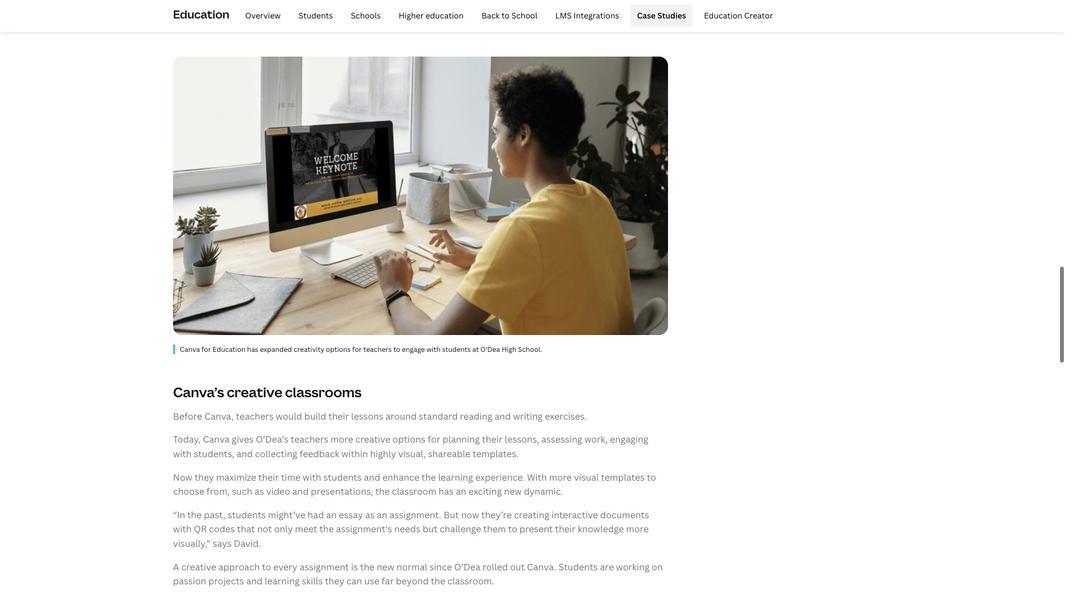 Task type: describe. For each thing, give the bounding box(es) containing it.
and inside a creative approach to every assignment is the new normal since o'dea rolled out canva. students are working on passion projects and learning skills they can use far beyond the classroom.
[[246, 575, 263, 587]]

passion
[[173, 575, 206, 587]]

back
[[482, 10, 500, 21]]

present
[[520, 523, 553, 535]]

reading
[[460, 410, 493, 422]]

overview
[[245, 10, 281, 21]]

highly
[[370, 448, 396, 460]]

for inside today, canva gives o'dea's teachers more creative options for planning their lessons, assessing work, engaging with students, and collecting feedback within highly visual, shareable templates.
[[428, 433, 441, 446]]

has inside now they maximize their time with students and enhance the learning experience. with more visual templates to choose from, such as video and presentations, the classroom has an exciting new dynamic.
[[439, 485, 454, 498]]

classrooms
[[285, 382, 362, 401]]

education for education creator
[[704, 10, 743, 21]]

students inside "in the past, students might've had an essay as an assignment. but now they're creating interactive documents with qr codes that not only meet the assignment's needs but challenge them to present their knowledge more visually," says david.
[[228, 509, 266, 521]]

creative for approach
[[181, 561, 216, 573]]

to inside a creative approach to every assignment is the new normal since o'dea rolled out canva. students are working on passion projects and learning skills they can use far beyond the classroom.
[[262, 561, 271, 573]]

enhance
[[383, 471, 420, 483]]

o'dea
[[481, 345, 500, 354]]

school.
[[518, 345, 543, 354]]

the down had
[[320, 523, 334, 535]]

higher education link
[[392, 4, 471, 27]]

david.
[[234, 537, 261, 550]]

learning inside now they maximize their time with students and enhance the learning experience. with more visual templates to choose from, such as video and presentations, the classroom has an exciting new dynamic.
[[438, 471, 473, 483]]

0 horizontal spatial teachers
[[236, 410, 274, 422]]

student looks at a keynote presentation on desktop computer image
[[173, 57, 668, 335]]

with inside now they maximize their time with students and enhance the learning experience. with more visual templates to choose from, such as video and presentations, the classroom has an exciting new dynamic.
[[303, 471, 321, 483]]

visually,"
[[173, 537, 211, 550]]

challenge
[[440, 523, 481, 535]]

the down since
[[431, 575, 446, 587]]

today,
[[173, 433, 201, 446]]

presentations,
[[311, 485, 373, 498]]

more inside today, canva gives o'dea's teachers more creative options for planning their lessons, assessing work, engaging with students, and collecting feedback within highly visual, shareable templates.
[[331, 433, 353, 446]]

every
[[273, 561, 298, 573]]

shareable
[[428, 448, 471, 460]]

canva's creative classrooms
[[173, 382, 362, 401]]

students,
[[194, 448, 234, 460]]

within
[[342, 448, 368, 460]]

is
[[351, 561, 358, 573]]

education
[[426, 10, 464, 21]]

interactive
[[552, 509, 598, 521]]

o'dea's
[[256, 433, 289, 446]]

lms integrations link
[[549, 4, 626, 27]]

meet
[[295, 523, 317, 535]]

a
[[173, 561, 179, 573]]

studies
[[658, 10, 686, 21]]

assignment
[[300, 561, 349, 573]]

case studies link
[[631, 4, 693, 27]]

1 horizontal spatial an
[[377, 509, 388, 521]]

teachers inside today, canva gives o'dea's teachers more creative options for planning their lessons, assessing work, engaging with students, and collecting feedback within highly visual, shareable templates.
[[291, 433, 329, 446]]

and down highly
[[364, 471, 380, 483]]

creative inside today, canva gives o'dea's teachers more creative options for planning their lessons, assessing work, engaging with students, and collecting feedback within highly visual, shareable templates.
[[356, 433, 391, 446]]

options inside today, canva gives o'dea's teachers more creative options for planning their lessons, assessing work, engaging with students, and collecting feedback within highly visual, shareable templates.
[[393, 433, 426, 446]]

lms
[[556, 10, 572, 21]]

can
[[347, 575, 362, 587]]

students inside a creative approach to every assignment is the new normal since o'dea rolled out canva. students are working on passion projects and learning skills they can use far beyond the classroom.
[[559, 561, 598, 573]]

case studies
[[637, 10, 686, 21]]

o'dea
[[454, 561, 481, 573]]

classroom
[[392, 485, 437, 498]]

the down enhance
[[375, 485, 390, 498]]

today, canva gives o'dea's teachers more creative options for planning their lessons, assessing work, engaging with students, and collecting feedback within highly visual, shareable templates.
[[173, 433, 649, 460]]

classroom.
[[448, 575, 495, 587]]

expanded
[[260, 345, 292, 354]]

the right is
[[360, 561, 375, 573]]

menu bar containing overview
[[234, 4, 780, 27]]

codes
[[209, 523, 235, 535]]

them
[[484, 523, 506, 535]]

visual
[[574, 471, 599, 483]]

their inside "in the past, students might've had an essay as an assignment. but now they're creating interactive documents with qr codes that not only meet the assignment's needs but challenge them to present their knowledge more visually," says david.
[[555, 523, 576, 535]]

creative for classrooms
[[227, 382, 282, 401]]

education for education
[[173, 7, 230, 22]]

essay
[[339, 509, 363, 521]]

feedback
[[300, 448, 339, 460]]

on
[[652, 561, 663, 573]]

build
[[304, 410, 326, 422]]

lms integrations
[[556, 10, 619, 21]]

canva inside today, canva gives o'dea's teachers more creative options for planning their lessons, assessing work, engaging with students, and collecting feedback within highly visual, shareable templates.
[[203, 433, 230, 446]]

might've
[[268, 509, 306, 521]]

templates.
[[473, 448, 519, 460]]

out
[[510, 561, 525, 573]]

beyond
[[396, 575, 429, 587]]

choose
[[173, 485, 204, 498]]

integrations
[[574, 10, 619, 21]]

assignment's
[[336, 523, 392, 535]]

documents
[[601, 509, 649, 521]]

at
[[473, 345, 479, 354]]

0 horizontal spatial has
[[247, 345, 258, 354]]

to inside 'menu bar'
[[502, 10, 510, 21]]

their inside today, canva gives o'dea's teachers more creative options for planning their lessons, assessing work, engaging with students, and collecting feedback within highly visual, shareable templates.
[[482, 433, 503, 446]]

an inside now they maximize their time with students and enhance the learning experience. with more visual templates to choose from, such as video and presentations, the classroom has an exciting new dynamic.
[[456, 485, 467, 498]]

canva.
[[527, 561, 557, 573]]

school
[[512, 10, 538, 21]]

0 horizontal spatial an
[[326, 509, 337, 521]]

but
[[423, 523, 438, 535]]

time
[[281, 471, 301, 483]]

with inside "in the past, students might've had an essay as an assignment. but now they're creating interactive documents with qr codes that not only meet the assignment's needs but challenge them to present their knowledge more visually," says david.
[[173, 523, 192, 535]]

visual,
[[398, 448, 426, 460]]

back to school link
[[475, 4, 545, 27]]

dynamic.
[[524, 485, 563, 498]]

qr
[[194, 523, 207, 535]]

to inside now they maximize their time with students and enhance the learning experience. with more visual templates to choose from, such as video and presentations, the classroom has an exciting new dynamic.
[[647, 471, 656, 483]]

schools
[[351, 10, 381, 21]]

students link
[[292, 4, 340, 27]]

now
[[461, 509, 479, 521]]

canva's
[[173, 382, 224, 401]]

1 horizontal spatial for
[[352, 345, 362, 354]]

high
[[502, 345, 517, 354]]

a creative approach to every assignment is the new normal since o'dea rolled out canva. students are working on passion projects and learning skills they can use far beyond the classroom.
[[173, 561, 663, 587]]

creator
[[745, 10, 774, 21]]



Task type: vqa. For each thing, say whether or not it's contained in the screenshot.
creative related to classrooms
yes



Task type: locate. For each thing, give the bounding box(es) containing it.
has up "but"
[[439, 485, 454, 498]]

0 vertical spatial learning
[[438, 471, 473, 483]]

1 vertical spatial canva
[[203, 433, 230, 446]]

2 horizontal spatial teachers
[[364, 345, 392, 354]]

says
[[213, 537, 232, 550]]

1 vertical spatial more
[[549, 471, 572, 483]]

collecting
[[255, 448, 298, 460]]

as right such
[[255, 485, 264, 498]]

exercises.
[[545, 410, 587, 422]]

and inside today, canva gives o'dea's teachers more creative options for planning their lessons, assessing work, engaging with students, and collecting feedback within highly visual, shareable templates.
[[237, 448, 253, 460]]

they inside now they maximize their time with students and enhance the learning experience. with more visual templates to choose from, such as video and presentations, the classroom has an exciting new dynamic.
[[195, 471, 214, 483]]

with inside today, canva gives o'dea's teachers more creative options for planning their lessons, assessing work, engaging with students, and collecting feedback within highly visual, shareable templates.
[[173, 448, 192, 460]]

0 horizontal spatial options
[[326, 345, 351, 354]]

writing
[[513, 410, 543, 422]]

0 horizontal spatial they
[[195, 471, 214, 483]]

to right them
[[508, 523, 518, 535]]

they up the from,
[[195, 471, 214, 483]]

more up dynamic.
[[549, 471, 572, 483]]

students up that
[[228, 509, 266, 521]]

skills
[[302, 575, 323, 587]]

teachers up gives
[[236, 410, 274, 422]]

2 vertical spatial more
[[626, 523, 649, 535]]

options right creativity at the left bottom of page
[[326, 345, 351, 354]]

0 horizontal spatial learning
[[265, 575, 300, 587]]

that
[[237, 523, 255, 535]]

their right build on the left bottom of the page
[[329, 410, 349, 422]]

assignment.
[[390, 509, 442, 521]]

canva
[[180, 345, 200, 354], [203, 433, 230, 446]]

2 horizontal spatial creative
[[356, 433, 391, 446]]

0 horizontal spatial students
[[228, 509, 266, 521]]

approach
[[219, 561, 260, 573]]

"in
[[173, 509, 185, 521]]

overview link
[[239, 4, 288, 27]]

use
[[364, 575, 380, 587]]

0 vertical spatial options
[[326, 345, 351, 354]]

before canva, teachers would build their lessons around standard reading and writing exercises.
[[173, 410, 587, 422]]

would
[[276, 410, 302, 422]]

to right templates
[[647, 471, 656, 483]]

2 horizontal spatial for
[[428, 433, 441, 446]]

2 horizontal spatial students
[[442, 345, 471, 354]]

learning
[[438, 471, 473, 483], [265, 575, 300, 587]]

they down assignment
[[325, 575, 345, 587]]

1 vertical spatial learning
[[265, 575, 300, 587]]

1 vertical spatial students
[[324, 471, 362, 483]]

are
[[600, 561, 614, 573]]

gives
[[232, 433, 254, 446]]

exciting
[[469, 485, 502, 498]]

1 vertical spatial students
[[559, 561, 598, 573]]

1 horizontal spatial canva
[[203, 433, 230, 446]]

to left engage
[[394, 345, 401, 354]]

students left 'at'
[[442, 345, 471, 354]]

learning down shareable
[[438, 471, 473, 483]]

1 horizontal spatial options
[[393, 433, 426, 446]]

2 vertical spatial creative
[[181, 561, 216, 573]]

0 horizontal spatial canva
[[180, 345, 200, 354]]

0 vertical spatial has
[[247, 345, 258, 354]]

for up shareable
[[428, 433, 441, 446]]

1 horizontal spatial new
[[504, 485, 522, 498]]

had
[[308, 509, 324, 521]]

as inside "in the past, students might've had an essay as an assignment. but now they're creating interactive documents with qr codes that not only meet the assignment's needs but challenge them to present their knowledge more visually," says david.
[[365, 509, 375, 521]]

students inside now they maximize their time with students and enhance the learning experience. with more visual templates to choose from, such as video and presentations, the classroom has an exciting new dynamic.
[[324, 471, 362, 483]]

0 vertical spatial students
[[442, 345, 471, 354]]

teachers left engage
[[364, 345, 392, 354]]

lessons
[[351, 410, 384, 422]]

and down gives
[[237, 448, 253, 460]]

more down documents
[[626, 523, 649, 535]]

the right "in
[[187, 509, 202, 521]]

2 horizontal spatial an
[[456, 485, 467, 498]]

education creator
[[704, 10, 774, 21]]

the
[[422, 471, 436, 483], [375, 485, 390, 498], [187, 509, 202, 521], [320, 523, 334, 535], [360, 561, 375, 573], [431, 575, 446, 587]]

now
[[173, 471, 192, 483]]

with right time
[[303, 471, 321, 483]]

students up presentations,
[[324, 471, 362, 483]]

with
[[427, 345, 441, 354], [173, 448, 192, 460], [303, 471, 321, 483], [173, 523, 192, 535]]

their inside now they maximize their time with students and enhance the learning experience. with more visual templates to choose from, such as video and presentations, the classroom has an exciting new dynamic.
[[258, 471, 279, 483]]

such
[[232, 485, 253, 498]]

1 horizontal spatial students
[[559, 561, 598, 573]]

1 vertical spatial new
[[377, 561, 395, 573]]

0 horizontal spatial creative
[[181, 561, 216, 573]]

1 horizontal spatial has
[[439, 485, 454, 498]]

more inside now they maximize their time with students and enhance the learning experience. with more visual templates to choose from, such as video and presentations, the classroom has an exciting new dynamic.
[[549, 471, 572, 483]]

maximize
[[216, 471, 256, 483]]

new up the far
[[377, 561, 395, 573]]

0 vertical spatial canva
[[180, 345, 200, 354]]

an up 'assignment's'
[[377, 509, 388, 521]]

creative up would
[[227, 382, 282, 401]]

1 horizontal spatial learning
[[438, 471, 473, 483]]

with right engage
[[427, 345, 441, 354]]

as inside now they maximize their time with students and enhance the learning experience. with more visual templates to choose from, such as video and presentations, the classroom has an exciting new dynamic.
[[255, 485, 264, 498]]

creative inside a creative approach to every assignment is the new normal since o'dea rolled out canva. students are working on passion projects and learning skills they can use far beyond the classroom.
[[181, 561, 216, 573]]

1 horizontal spatial as
[[365, 509, 375, 521]]

more inside "in the past, students might've had an essay as an assignment. but now they're creating interactive documents with qr codes that not only meet the assignment's needs but challenge them to present their knowledge more visually," says david.
[[626, 523, 649, 535]]

0 vertical spatial as
[[255, 485, 264, 498]]

an right had
[[326, 509, 337, 521]]

templates
[[601, 471, 645, 483]]

for up 'canva's'
[[202, 345, 211, 354]]

options
[[326, 345, 351, 354], [393, 433, 426, 446]]

has left expanded
[[247, 345, 258, 354]]

1 horizontal spatial teachers
[[291, 433, 329, 446]]

new down "experience."
[[504, 485, 522, 498]]

case
[[637, 10, 656, 21]]

they inside a creative approach to every assignment is the new normal since o'dea rolled out canva. students are working on passion projects and learning skills they can use far beyond the classroom.
[[325, 575, 345, 587]]

2 horizontal spatial more
[[626, 523, 649, 535]]

with down today,
[[173, 448, 192, 460]]

an
[[456, 485, 467, 498], [326, 509, 337, 521], [377, 509, 388, 521]]

around
[[386, 410, 417, 422]]

with
[[527, 471, 547, 483]]

to right back
[[502, 10, 510, 21]]

more up within
[[331, 433, 353, 446]]

planning
[[443, 433, 480, 446]]

1 horizontal spatial they
[[325, 575, 345, 587]]

since
[[430, 561, 452, 573]]

before
[[173, 410, 202, 422]]

menu bar
[[234, 4, 780, 27]]

normal
[[397, 561, 428, 573]]

1 vertical spatial as
[[365, 509, 375, 521]]

they're
[[482, 509, 512, 521]]

students
[[299, 10, 333, 21], [559, 561, 598, 573]]

engage
[[402, 345, 425, 354]]

students left schools
[[299, 10, 333, 21]]

video
[[266, 485, 290, 498]]

1 vertical spatial teachers
[[236, 410, 274, 422]]

1 vertical spatial has
[[439, 485, 454, 498]]

1 horizontal spatial students
[[324, 471, 362, 483]]

canva up 'canva's'
[[180, 345, 200, 354]]

for right creativity at the left bottom of page
[[352, 345, 362, 354]]

their up video at left
[[258, 471, 279, 483]]

but
[[444, 509, 459, 521]]

engaging
[[610, 433, 649, 446]]

0 vertical spatial students
[[299, 10, 333, 21]]

their down 'interactive'
[[555, 523, 576, 535]]

the up classroom
[[422, 471, 436, 483]]

standard
[[419, 410, 458, 422]]

0 horizontal spatial for
[[202, 345, 211, 354]]

work,
[[585, 433, 608, 446]]

schools link
[[344, 4, 388, 27]]

education creator link
[[698, 4, 780, 27]]

as up 'assignment's'
[[365, 509, 375, 521]]

assessing
[[542, 433, 583, 446]]

as
[[255, 485, 264, 498], [365, 509, 375, 521]]

0 horizontal spatial more
[[331, 433, 353, 446]]

creative up passion
[[181, 561, 216, 573]]

0 horizontal spatial new
[[377, 561, 395, 573]]

"in the past, students might've had an essay as an assignment. but now they're creating interactive documents with qr codes that not only meet the assignment's needs but challenge them to present their knowledge more visually," says david.
[[173, 509, 649, 550]]

new inside a creative approach to every assignment is the new normal since o'dea rolled out canva. students are working on passion projects and learning skills they can use far beyond the classroom.
[[377, 561, 395, 573]]

teachers
[[364, 345, 392, 354], [236, 410, 274, 422], [291, 433, 329, 446]]

0 vertical spatial teachers
[[364, 345, 392, 354]]

and down approach
[[246, 575, 263, 587]]

0 horizontal spatial as
[[255, 485, 264, 498]]

2 vertical spatial teachers
[[291, 433, 329, 446]]

education
[[173, 7, 230, 22], [704, 10, 743, 21], [213, 345, 246, 354]]

teachers up feedback
[[291, 433, 329, 446]]

new
[[504, 485, 522, 498], [377, 561, 395, 573]]

1 vertical spatial creative
[[356, 433, 391, 446]]

to inside "in the past, students might've had an essay as an assignment. but now they're creating interactive documents with qr codes that not only meet the assignment's needs but challenge them to present their knowledge more visually," says david.
[[508, 523, 518, 535]]

creating
[[514, 509, 550, 521]]

back to school
[[482, 10, 538, 21]]

students left are
[[559, 561, 598, 573]]

0 vertical spatial more
[[331, 433, 353, 446]]

canva,
[[204, 410, 234, 422]]

has
[[247, 345, 258, 354], [439, 485, 454, 498]]

and down time
[[292, 485, 309, 498]]

0 vertical spatial creative
[[227, 382, 282, 401]]

canva for education has expanded creativity options for teachers to engage with students at o'dea high school.
[[180, 345, 543, 354]]

1 vertical spatial they
[[325, 575, 345, 587]]

with down "in
[[173, 523, 192, 535]]

their up templates.
[[482, 433, 503, 446]]

for
[[202, 345, 211, 354], [352, 345, 362, 354], [428, 433, 441, 446]]

creative up highly
[[356, 433, 391, 446]]

to left the "every"
[[262, 561, 271, 573]]

1 vertical spatial options
[[393, 433, 426, 446]]

now they maximize their time with students and enhance the learning experience. with more visual templates to choose from, such as video and presentations, the classroom has an exciting new dynamic.
[[173, 471, 656, 498]]

1 horizontal spatial creative
[[227, 382, 282, 401]]

0 horizontal spatial students
[[299, 10, 333, 21]]

0 vertical spatial they
[[195, 471, 214, 483]]

an left exciting
[[456, 485, 467, 498]]

options up visual,
[[393, 433, 426, 446]]

2 vertical spatial students
[[228, 509, 266, 521]]

only
[[274, 523, 293, 535]]

learning inside a creative approach to every assignment is the new normal since o'dea rolled out canva. students are working on passion projects and learning skills they can use far beyond the classroom.
[[265, 575, 300, 587]]

they
[[195, 471, 214, 483], [325, 575, 345, 587]]

new inside now they maximize their time with students and enhance the learning experience. with more visual templates to choose from, such as video and presentations, the classroom has an exciting new dynamic.
[[504, 485, 522, 498]]

creativity
[[294, 345, 325, 354]]

learning down the "every"
[[265, 575, 300, 587]]

past,
[[204, 509, 226, 521]]

0 vertical spatial new
[[504, 485, 522, 498]]

and left writing
[[495, 410, 511, 422]]

1 horizontal spatial more
[[549, 471, 572, 483]]

canva up students, at the left bottom of page
[[203, 433, 230, 446]]

higher
[[399, 10, 424, 21]]



